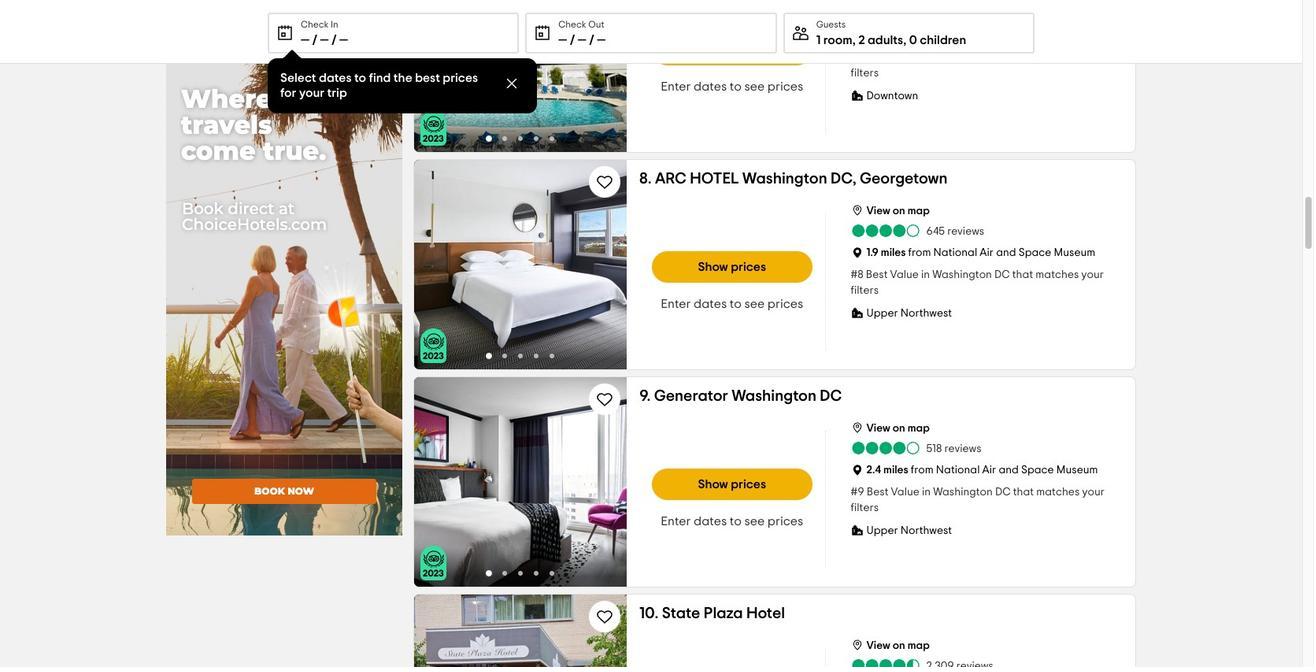 Task type: describe. For each thing, give the bounding box(es) containing it.
4.5 of 5 bubbles. 2,309 reviews element
[[851, 658, 994, 667]]

adults
[[868, 34, 904, 46]]

10. state plaza hotel
[[640, 606, 785, 622]]

that for 8. arc hotel washington dc, georgetown
[[1013, 269, 1034, 280]]

0 vertical spatial space
[[1020, 30, 1053, 41]]

2023 link for 9. generator washington dc
[[421, 546, 447, 581]]

dc for # 8 best value in washington dc
[[995, 269, 1010, 280]]

to for 1st "show prices" button from the top of the page
[[730, 80, 742, 93]]

reviews for generator washington dc
[[945, 443, 982, 455]]

museum for 9. generator washington dc
[[1057, 465, 1099, 476]]

close image
[[504, 76, 520, 91]]

carousel of images figure for 8.
[[414, 160, 627, 369]]

3,528 reviews
[[927, 9, 992, 20]]

dc,
[[831, 171, 857, 187]]

check in — / — / —
[[301, 20, 348, 46]]

6 — from the left
[[597, 34, 606, 46]]

show prices for washington
[[698, 478, 766, 491]]

view on map for 9. generator washington dc
[[867, 423, 930, 434]]

518
[[927, 443, 943, 455]]

0 vertical spatial that
[[1013, 52, 1033, 63]]

9
[[858, 487, 865, 498]]

3,528 reviews link
[[851, 6, 992, 21]]

# 7 best value in washington dc
[[851, 52, 1010, 63]]

dates for "show prices" button corresponding to washington
[[694, 515, 727, 528]]

# 8 best value in washington dc
[[851, 269, 1010, 280]]

# 9 best value in washington dc
[[851, 487, 1011, 498]]

map for arc hotel washington dc, georgetown
[[908, 206, 930, 217]]

9.
[[640, 388, 651, 404]]

map for generator washington dc
[[908, 423, 930, 434]]

space for generator washington dc
[[1022, 465, 1055, 476]]

1 2023 link from the top
[[421, 111, 447, 146]]

museum for 8. arc hotel washington dc, georgetown
[[1054, 247, 1096, 258]]

advertisement region
[[166, 63, 403, 536]]

1 enter dates to see prices from the top
[[661, 80, 804, 93]]

and for 8. arc hotel washington dc, georgetown
[[997, 247, 1017, 258]]

4 / from the left
[[589, 34, 595, 46]]

1 / from the left
[[312, 34, 318, 46]]

prices inside select dates to find the best prices for your trip
[[443, 72, 478, 84]]

1 see from the top
[[745, 80, 765, 93]]

miles for 9. generator washington dc
[[884, 465, 909, 476]]

enter dates to see prices for washington
[[661, 515, 804, 528]]

in for 8. arc hotel washington dc, georgetown
[[922, 269, 930, 280]]

northwest for arc hotel washington dc, georgetown
[[901, 308, 952, 319]]

washington for # 9 best value in washington dc
[[934, 487, 993, 498]]

2
[[859, 34, 865, 46]]

dates for 1st "show prices" button from the top of the page
[[694, 80, 727, 93]]

northwest for generator washington dc
[[901, 525, 952, 536]]

that for 9. generator washington dc
[[1014, 487, 1034, 498]]

1
[[817, 34, 821, 46]]

check out — / — / —
[[559, 20, 606, 46]]

guests
[[817, 20, 846, 29]]

value for 8. arc hotel washington dc, georgetown
[[891, 269, 919, 280]]

1.9
[[867, 247, 879, 258]]

in
[[331, 20, 339, 29]]

645 reviews
[[927, 226, 985, 237]]

select
[[280, 72, 316, 84]]

see for hotel
[[745, 298, 765, 310]]

view on map for 10. state plaza hotel
[[867, 640, 930, 651]]

4.0 of 5 bubbles. 518 reviews element
[[851, 440, 982, 456]]

upper northwest for 9. generator washington dc
[[867, 525, 952, 536]]

best for dc
[[867, 487, 889, 498]]

1 show from the top
[[698, 43, 729, 56]]

downtown
[[867, 91, 919, 102]]

0 vertical spatial and
[[997, 30, 1017, 41]]

4.0 of 5 bubbles. 645 reviews element
[[851, 223, 985, 239]]

4.5 of 5 bubbles. 3,528 reviews element
[[851, 6, 992, 21]]

0 vertical spatial miles
[[882, 30, 907, 41]]

dates inside select dates to find the best prices for your trip
[[319, 72, 352, 84]]

10.
[[640, 606, 659, 622]]

2 / from the left
[[332, 34, 337, 46]]

save to a trip image for 9. generator washington dc
[[596, 390, 614, 409]]

# for dc
[[851, 487, 858, 498]]

1.4
[[867, 30, 880, 41]]

see for washington
[[745, 515, 765, 528]]

1 # from the top
[[851, 52, 858, 63]]

hotel
[[747, 606, 785, 622]]

5 — from the left
[[578, 34, 587, 46]]

national for arc hotel washington dc, georgetown
[[934, 247, 978, 258]]

0 vertical spatial value
[[890, 52, 919, 63]]

1 that matches your filters from the top
[[851, 52, 1104, 79]]

upper northwest for 8. arc hotel washington dc, georgetown
[[867, 308, 952, 319]]

miles for 8. arc hotel washington dc, georgetown
[[881, 247, 906, 258]]

show for washington
[[698, 478, 729, 491]]

1 enter from the top
[[661, 80, 691, 93]]

on for arc hotel washington dc, georgetown
[[893, 206, 906, 217]]

best
[[415, 72, 440, 84]]

view for dc
[[867, 423, 891, 434]]

room
[[824, 34, 853, 46]]

view for hotel
[[867, 640, 891, 651]]



Task type: vqa. For each thing, say whether or not it's contained in the screenshot.
2nd Get rewarded with One Key from the bottom of the page
no



Task type: locate. For each thing, give the bounding box(es) containing it.
2 vertical spatial miles
[[884, 465, 909, 476]]

2 on from the top
[[893, 423, 906, 434]]

your for # 8 best value in washington dc
[[1082, 269, 1104, 280]]

2 view on map from the top
[[867, 423, 930, 434]]

view up 2.4
[[867, 423, 891, 434]]

1 show prices button from the top
[[652, 34, 813, 65]]

1 vertical spatial show
[[698, 261, 729, 273]]

enter for arc
[[661, 298, 691, 310]]

3 on from the top
[[893, 640, 906, 651]]

0 vertical spatial carousel of images figure
[[414, 0, 627, 152]]

2 vertical spatial on
[[893, 640, 906, 651]]

—
[[301, 34, 310, 46], [320, 34, 329, 46], [339, 34, 348, 46], [559, 34, 567, 46], [578, 34, 587, 46], [597, 34, 606, 46]]

1 vertical spatial and
[[997, 247, 1017, 258]]

0
[[910, 34, 918, 46]]

2 vertical spatial in
[[922, 487, 931, 498]]

2 vertical spatial view
[[867, 640, 891, 651]]

1 upper from the top
[[867, 308, 899, 319]]

view on map up 4.5 of 5 bubbles. 2,309 reviews element
[[867, 640, 930, 651]]

2 show prices button from the top
[[652, 251, 813, 283]]

1 vertical spatial filters
[[851, 285, 879, 296]]

1 vertical spatial miles
[[881, 247, 906, 258]]

7
[[858, 52, 864, 63]]

view down georgetown
[[867, 206, 891, 217]]

1 view from the top
[[867, 206, 891, 217]]

,
[[853, 34, 856, 46], [904, 34, 907, 46]]

that
[[1013, 52, 1033, 63], [1013, 269, 1034, 280], [1014, 487, 1034, 498]]

view on map button
[[851, 201, 930, 218], [851, 418, 930, 436], [851, 636, 930, 653]]

# down room
[[851, 52, 858, 63]]

view on map button down georgetown
[[851, 201, 930, 218]]

3 see from the top
[[745, 515, 765, 528]]

2 check from the left
[[559, 20, 587, 29]]

museum
[[1055, 30, 1097, 41], [1054, 247, 1096, 258], [1057, 465, 1099, 476]]

1 vertical spatial matches
[[1036, 269, 1079, 280]]

1 view on map from the top
[[867, 206, 930, 217]]

washington for # 7 best value in washington dc
[[933, 52, 992, 63]]

national for generator washington dc
[[936, 465, 980, 476]]

1 vertical spatial upper
[[867, 525, 899, 536]]

view on map button for 8. arc hotel washington dc, georgetown
[[851, 201, 930, 218]]

1 show prices from the top
[[698, 43, 766, 56]]

1 vertical spatial view on map
[[867, 423, 930, 434]]

, left "0"
[[904, 34, 907, 46]]

best right 7
[[866, 52, 888, 63]]

national down 3,528 reviews
[[935, 30, 978, 41]]

3,528
[[927, 9, 953, 20]]

645 reviews link
[[851, 223, 985, 239]]

1 vertical spatial enter dates to see prices
[[661, 298, 804, 310]]

dates
[[319, 72, 352, 84], [694, 80, 727, 93], [694, 298, 727, 310], [694, 515, 727, 528]]

0 vertical spatial from
[[909, 30, 932, 41]]

and for 9. generator washington dc
[[999, 465, 1019, 476]]

1 vertical spatial see
[[745, 298, 765, 310]]

2 view on map button from the top
[[851, 418, 930, 436]]

upper
[[867, 308, 899, 319], [867, 525, 899, 536]]

0 vertical spatial northwest
[[901, 308, 952, 319]]

0 vertical spatial museum
[[1055, 30, 1097, 41]]

enter dates to see prices for hotel
[[661, 298, 804, 310]]

from down 4.5 of 5 bubbles. 3,528 reviews element
[[909, 30, 932, 41]]

# down 645 reviews link
[[851, 269, 858, 280]]

dates for "show prices" button associated with hotel
[[694, 298, 727, 310]]

view on map button up 4.5 of 5 bubbles. 2,309 reviews element
[[851, 636, 930, 653]]

2 — from the left
[[320, 34, 329, 46]]

in down 518
[[922, 487, 931, 498]]

save to a trip image
[[596, 173, 614, 191], [596, 390, 614, 409], [596, 607, 614, 626]]

view on map
[[867, 206, 930, 217], [867, 423, 930, 434], [867, 640, 930, 651]]

on for generator washington dc
[[893, 423, 906, 434]]

that matches your filters down 2.4 miles from national air and space museum
[[851, 487, 1105, 514]]

check for check out — / — / —
[[559, 20, 587, 29]]

2 vertical spatial value
[[891, 487, 920, 498]]

1 upper northwest from the top
[[867, 308, 952, 319]]

2 vertical spatial reviews
[[945, 443, 982, 455]]

3 view from the top
[[867, 640, 891, 651]]

from down 645 reviews link
[[909, 247, 932, 258]]

generator
[[654, 388, 729, 404]]

1 vertical spatial 2023 link
[[421, 328, 447, 363]]

2 vertical spatial national
[[936, 465, 980, 476]]

in down children
[[921, 52, 930, 63]]

view up 4.5 of 5 bubbles. 2,309 reviews element
[[867, 640, 891, 651]]

in
[[921, 52, 930, 63], [922, 269, 930, 280], [922, 487, 931, 498]]

view for washington
[[867, 206, 891, 217]]

1 filters from the top
[[851, 68, 879, 79]]

2 filters from the top
[[851, 285, 879, 296]]

3 # from the top
[[851, 487, 858, 498]]

2 enter from the top
[[661, 298, 691, 310]]

best right 8
[[866, 269, 888, 280]]

0 vertical spatial upper
[[867, 308, 899, 319]]

national down 518 reviews
[[936, 465, 980, 476]]

carousel of images figure
[[414, 0, 627, 152], [414, 160, 627, 369], [414, 377, 627, 587]]

check
[[301, 20, 329, 29], [559, 20, 587, 29]]

3 / from the left
[[570, 34, 575, 46]]

1 vertical spatial that matches your filters
[[851, 269, 1104, 296]]

1 vertical spatial save to a trip image
[[596, 390, 614, 409]]

map
[[908, 206, 930, 217], [908, 423, 930, 434], [908, 640, 930, 651]]

1 vertical spatial that
[[1013, 269, 1034, 280]]

2 vertical spatial show prices button
[[652, 469, 813, 500]]

arc
[[655, 171, 687, 187]]

1 vertical spatial best
[[866, 269, 888, 280]]

air for generator washington dc
[[983, 465, 997, 476]]

check left out
[[559, 20, 587, 29]]

your inside select dates to find the best prices for your trip
[[299, 87, 325, 99]]

filters
[[851, 68, 879, 79], [851, 285, 879, 296], [851, 503, 879, 514]]

1 on from the top
[[893, 206, 906, 217]]

2 vertical spatial that matches your filters
[[851, 487, 1105, 514]]

space for arc hotel washington dc, georgetown
[[1019, 247, 1052, 258]]

map up 645 reviews link
[[908, 206, 930, 217]]

3 enter from the top
[[661, 515, 691, 528]]

0 vertical spatial that matches your filters
[[851, 52, 1104, 79]]

your
[[1082, 52, 1104, 63], [299, 87, 325, 99], [1082, 269, 1104, 280], [1083, 487, 1105, 498]]

3 that matches your filters from the top
[[851, 487, 1105, 514]]

on
[[893, 206, 906, 217], [893, 423, 906, 434], [893, 640, 906, 651]]

view on map button for 10. state plaza hotel
[[851, 636, 930, 653]]

miles
[[882, 30, 907, 41], [881, 247, 906, 258], [884, 465, 909, 476]]

state
[[662, 606, 701, 622]]

1 vertical spatial #
[[851, 269, 858, 280]]

2 vertical spatial #
[[851, 487, 858, 498]]

that down 1.4 miles from national air and space museum
[[1013, 52, 1033, 63]]

value right 9
[[891, 487, 920, 498]]

2023 link for 8. arc hotel washington dc, georgetown
[[421, 328, 447, 363]]

reviews inside 'link'
[[945, 443, 982, 455]]

0 vertical spatial show prices button
[[652, 34, 813, 65]]

2 vertical spatial enter
[[661, 515, 691, 528]]

value
[[890, 52, 919, 63], [891, 269, 919, 280], [891, 487, 920, 498]]

that matches your filters for 8. arc hotel washington dc, georgetown
[[851, 269, 1104, 296]]

1 vertical spatial show prices
[[698, 261, 766, 273]]

national down 645 reviews
[[934, 247, 978, 258]]

3 view on map button from the top
[[851, 636, 930, 653]]

3 — from the left
[[339, 34, 348, 46]]

2 vertical spatial carousel of images figure
[[414, 377, 627, 587]]

check left in on the left of the page
[[301, 20, 329, 29]]

1 northwest from the top
[[901, 308, 952, 319]]

filters down 7
[[851, 68, 879, 79]]

for
[[280, 87, 297, 99]]

check inside check in — / — / —
[[301, 20, 329, 29]]

your for # 7 best value in washington dc
[[1082, 52, 1104, 63]]

filters down 8
[[851, 285, 879, 296]]

2 see from the top
[[745, 298, 765, 310]]

upper northwest
[[867, 308, 952, 319], [867, 525, 952, 536]]

1 carousel of images figure from the top
[[414, 0, 627, 152]]

hotel
[[690, 171, 739, 187]]

8
[[858, 269, 864, 280]]

0 vertical spatial view
[[867, 206, 891, 217]]

1 vertical spatial national
[[934, 247, 978, 258]]

3 view on map from the top
[[867, 640, 930, 651]]

1 vertical spatial view
[[867, 423, 891, 434]]

see
[[745, 80, 765, 93], [745, 298, 765, 310], [745, 515, 765, 528]]

0 vertical spatial show
[[698, 43, 729, 56]]

air
[[981, 30, 995, 41], [980, 247, 994, 258], [983, 465, 997, 476]]

1 vertical spatial enter
[[661, 298, 691, 310]]

3 save to a trip image from the top
[[596, 607, 614, 626]]

2 vertical spatial museum
[[1057, 465, 1099, 476]]

reviews
[[955, 9, 992, 20], [948, 226, 985, 237], [945, 443, 982, 455]]

miles right 2.4
[[884, 465, 909, 476]]

upper down '1.9' on the right top
[[867, 308, 899, 319]]

2 vertical spatial matches
[[1037, 487, 1080, 498]]

from down 518 reviews 'link'
[[911, 465, 934, 476]]

1 vertical spatial from
[[909, 247, 932, 258]]

save to a trip image left 9.
[[596, 390, 614, 409]]

save to a trip image left 8.
[[596, 173, 614, 191]]

that down 1.9 miles from national air and space museum
[[1013, 269, 1034, 280]]

, left 2
[[853, 34, 856, 46]]

view on map for 8. arc hotel washington dc, georgetown
[[867, 206, 930, 217]]

filters for washington
[[851, 285, 879, 296]]

northwest down the "# 8 best value in washington dc"
[[901, 308, 952, 319]]

2 upper northwest from the top
[[867, 525, 952, 536]]

miles left "0"
[[882, 30, 907, 41]]

2 vertical spatial from
[[911, 465, 934, 476]]

2 vertical spatial and
[[999, 465, 1019, 476]]

0 vertical spatial show prices
[[698, 43, 766, 56]]

0 vertical spatial matches
[[1036, 52, 1079, 63]]

on up 4.5 of 5 bubbles. 2,309 reviews element
[[893, 640, 906, 651]]

from for generator washington dc
[[911, 465, 934, 476]]

2 upper from the top
[[867, 525, 899, 536]]

1 map from the top
[[908, 206, 930, 217]]

the
[[394, 72, 413, 84]]

1.4 miles from national air and space museum
[[867, 30, 1097, 41]]

3 enter dates to see prices from the top
[[661, 515, 804, 528]]

your for # 9 best value in washington dc
[[1083, 487, 1105, 498]]

view on map button for 9. generator washington dc
[[851, 418, 930, 436]]

3 show prices button from the top
[[652, 469, 813, 500]]

1 vertical spatial space
[[1019, 247, 1052, 258]]

2 vertical spatial enter dates to see prices
[[661, 515, 804, 528]]

518 reviews link
[[851, 440, 982, 456]]

carousel of images figure for 9.
[[414, 377, 627, 587]]

2 vertical spatial show prices
[[698, 478, 766, 491]]

air up # 9 best value in washington dc
[[983, 465, 997, 476]]

upper northwest down # 9 best value in washington dc
[[867, 525, 952, 536]]

3 map from the top
[[908, 640, 930, 651]]

1 vertical spatial in
[[922, 269, 930, 280]]

0 vertical spatial best
[[866, 52, 888, 63]]

1 vertical spatial carousel of images figure
[[414, 160, 627, 369]]

9. generator washington dc
[[640, 388, 842, 404]]

that matches your filters down 1.9 miles from national air and space museum
[[851, 269, 1104, 296]]

2 , from the left
[[904, 34, 907, 46]]

1 vertical spatial map
[[908, 423, 930, 434]]

view
[[867, 206, 891, 217], [867, 423, 891, 434], [867, 640, 891, 651]]

2.4 miles from national air and space museum
[[867, 465, 1099, 476]]

map up 4.5 of 5 bubbles. 2,309 reviews element
[[908, 640, 930, 651]]

0 vertical spatial map
[[908, 206, 930, 217]]

2 that matches your filters from the top
[[851, 269, 1104, 296]]

2 show from the top
[[698, 261, 729, 273]]

0 horizontal spatial ,
[[853, 34, 856, 46]]

0 vertical spatial air
[[981, 30, 995, 41]]

2 vertical spatial show
[[698, 478, 729, 491]]

view on map button up 4.0 of 5 bubbles. 518 reviews element
[[851, 418, 930, 436]]

2 vertical spatial map
[[908, 640, 930, 651]]

8.
[[640, 171, 652, 187]]

#
[[851, 52, 858, 63], [851, 269, 858, 280], [851, 487, 858, 498]]

value down "0"
[[890, 52, 919, 63]]

2 vertical spatial view on map button
[[851, 636, 930, 653]]

1 , from the left
[[853, 34, 856, 46]]

save to a trip image for 8. arc hotel washington dc, georgetown
[[596, 173, 614, 191]]

0 vertical spatial reviews
[[955, 9, 992, 20]]

matches for generator washington dc
[[1037, 487, 1080, 498]]

save to a trip image left the 10.
[[596, 607, 614, 626]]

air down 645 reviews
[[980, 247, 994, 258]]

map up 518 reviews 'link'
[[908, 423, 930, 434]]

filters down 9
[[851, 503, 879, 514]]

plaza
[[704, 606, 743, 622]]

that matches your filters down 1.4 miles from national air and space museum
[[851, 52, 1104, 79]]

guests 1 room , 2 adults , 0 children
[[817, 20, 967, 46]]

0 vertical spatial in
[[921, 52, 930, 63]]

e st entrance image
[[414, 595, 627, 667]]

3 show from the top
[[698, 478, 729, 491]]

georgetown
[[860, 171, 948, 187]]

hotel exterior image
[[414, 0, 627, 152]]

that matches your filters
[[851, 52, 1104, 79], [851, 269, 1104, 296], [851, 487, 1105, 514]]

1 vertical spatial on
[[893, 423, 906, 434]]

1 — from the left
[[301, 34, 310, 46]]

national
[[935, 30, 978, 41], [934, 247, 978, 258], [936, 465, 980, 476]]

1 horizontal spatial check
[[559, 20, 587, 29]]

0 vertical spatial view on map button
[[851, 201, 930, 218]]

to for "show prices" button associated with hotel
[[730, 298, 742, 310]]

show prices button
[[652, 34, 813, 65], [652, 251, 813, 283], [652, 469, 813, 500]]

northwest
[[901, 308, 952, 319], [901, 525, 952, 536]]

to for "show prices" button corresponding to washington
[[730, 515, 742, 528]]

2 # from the top
[[851, 269, 858, 280]]

2 vertical spatial space
[[1022, 465, 1055, 476]]

check inside check out — / — / —
[[559, 20, 587, 29]]

that matches your filters for 9. generator washington dc
[[851, 487, 1105, 514]]

2 2023 link from the top
[[421, 328, 447, 363]]

washington
[[933, 52, 992, 63], [743, 171, 828, 187], [933, 269, 992, 280], [732, 388, 817, 404], [934, 487, 993, 498]]

2 vertical spatial view on map
[[867, 640, 930, 651]]

to inside select dates to find the best prices for your trip
[[354, 72, 366, 84]]

show prices for hotel
[[698, 261, 766, 273]]

matches
[[1036, 52, 1079, 63], [1036, 269, 1079, 280], [1037, 487, 1080, 498]]

upper northwest down the "# 8 best value in washington dc"
[[867, 308, 952, 319]]

in for 9. generator washington dc
[[922, 487, 931, 498]]

2 northwest from the top
[[901, 525, 952, 536]]

1 vertical spatial museum
[[1054, 247, 1096, 258]]

1.9 miles from national air and space museum
[[867, 247, 1096, 258]]

1 vertical spatial view on map button
[[851, 418, 930, 436]]

518 reviews
[[927, 443, 982, 455]]

0 vertical spatial enter
[[661, 80, 691, 93]]

3 show prices from the top
[[698, 478, 766, 491]]

show prices button for washington
[[652, 469, 813, 500]]

find
[[369, 72, 391, 84]]

2 show prices from the top
[[698, 261, 766, 273]]

superior suite at generator washington dc hotel image
[[414, 377, 627, 587]]

value for 9. generator washington dc
[[891, 487, 920, 498]]

645
[[927, 226, 945, 237]]

northwest down # 9 best value in washington dc
[[901, 525, 952, 536]]

upper down 2.4
[[867, 525, 899, 536]]

2 carousel of images figure from the top
[[414, 160, 627, 369]]

and
[[997, 30, 1017, 41], [997, 247, 1017, 258], [999, 465, 1019, 476]]

dc for # 9 best value in washington dc
[[996, 487, 1011, 498]]

3 filters from the top
[[851, 503, 879, 514]]

0 vertical spatial upper northwest
[[867, 308, 952, 319]]

best
[[866, 52, 888, 63], [866, 269, 888, 280], [867, 487, 889, 498]]

view on map up 4.0 of 5 bubbles. 645 reviews element at the right of the page
[[867, 206, 930, 217]]

0 vertical spatial enter dates to see prices
[[661, 80, 804, 93]]

enter dates to see prices
[[661, 80, 804, 93], [661, 298, 804, 310], [661, 515, 804, 528]]

on up 518 reviews 'link'
[[893, 423, 906, 434]]

reviews up 2.4 miles from national air and space museum
[[945, 443, 982, 455]]

2.4
[[867, 465, 882, 476]]

enter
[[661, 80, 691, 93], [661, 298, 691, 310], [661, 515, 691, 528]]

miles right '1.9' on the right top
[[881, 247, 906, 258]]

filters for dc
[[851, 503, 879, 514]]

0 vertical spatial filters
[[851, 68, 879, 79]]

washington for # 8 best value in washington dc
[[933, 269, 992, 280]]

in down the 645 on the top right
[[922, 269, 930, 280]]

1 vertical spatial value
[[891, 269, 919, 280]]

matches for arc hotel washington dc, georgetown
[[1036, 269, 1079, 280]]

# down 518 reviews 'link'
[[851, 487, 858, 498]]

1 view on map button from the top
[[851, 201, 930, 218]]

enter for generator
[[661, 515, 691, 528]]

8. arc hotel washington dc, georgetown
[[640, 171, 948, 187]]

dc
[[995, 52, 1010, 63], [995, 269, 1010, 280], [820, 388, 842, 404], [996, 487, 1011, 498]]

dc for # 7 best value in washington dc
[[995, 52, 1010, 63]]

0 vertical spatial 2023 link
[[421, 111, 447, 146]]

2 vertical spatial 2023 link
[[421, 546, 447, 581]]

show prices button for hotel
[[652, 251, 813, 283]]

from for arc hotel washington dc, georgetown
[[909, 247, 932, 258]]

3 carousel of images figure from the top
[[414, 377, 627, 587]]

4 — from the left
[[559, 34, 567, 46]]

/
[[312, 34, 318, 46], [332, 34, 337, 46], [570, 34, 575, 46], [589, 34, 595, 46]]

select dates to find the best prices for your trip
[[280, 72, 478, 99]]

3 2023 link from the top
[[421, 546, 447, 581]]

1 vertical spatial reviews
[[948, 226, 985, 237]]

upper for washington
[[867, 308, 899, 319]]

prices
[[731, 43, 766, 56], [443, 72, 478, 84], [768, 80, 804, 93], [731, 261, 766, 273], [768, 298, 804, 310], [731, 478, 766, 491], [768, 515, 804, 528]]

2 vertical spatial air
[[983, 465, 997, 476]]

that down 2.4 miles from national air and space museum
[[1014, 487, 1034, 498]]

space
[[1020, 30, 1053, 41], [1019, 247, 1052, 258], [1022, 465, 1055, 476]]

1 save to a trip image from the top
[[596, 173, 614, 191]]

1 check from the left
[[301, 20, 329, 29]]

2 map from the top
[[908, 423, 930, 434]]

on for state plaza hotel
[[893, 640, 906, 651]]

2 vertical spatial save to a trip image
[[596, 607, 614, 626]]

# for washington
[[851, 269, 858, 280]]

2 vertical spatial that
[[1014, 487, 1034, 498]]

children
[[920, 34, 967, 46]]

1 vertical spatial northwest
[[901, 525, 952, 536]]

map for state plaza hotel
[[908, 640, 930, 651]]

1 vertical spatial upper northwest
[[867, 525, 952, 536]]

1 horizontal spatial ,
[[904, 34, 907, 46]]

save to a trip image for 10. state plaza hotel
[[596, 607, 614, 626]]

view on map up 518 reviews 'link'
[[867, 423, 930, 434]]

best for washington
[[866, 269, 888, 280]]

2 enter dates to see prices from the top
[[661, 298, 804, 310]]

check for check in — / — / —
[[301, 20, 329, 29]]

2023 link
[[421, 111, 447, 146], [421, 328, 447, 363], [421, 546, 447, 581]]

trip
[[327, 87, 347, 99]]

0 vertical spatial #
[[851, 52, 858, 63]]

0 horizontal spatial check
[[301, 20, 329, 29]]

air down 3,528 reviews
[[981, 30, 995, 41]]

2 save to a trip image from the top
[[596, 390, 614, 409]]

reviews up 1.4 miles from national air and space museum
[[955, 9, 992, 20]]

0 vertical spatial on
[[893, 206, 906, 217]]

from
[[909, 30, 932, 41], [909, 247, 932, 258], [911, 465, 934, 476]]

to
[[354, 72, 366, 84], [730, 80, 742, 93], [730, 298, 742, 310], [730, 515, 742, 528]]

2 vertical spatial best
[[867, 487, 889, 498]]

out
[[589, 20, 605, 29]]

on up 4.0 of 5 bubbles. 645 reviews element at the right of the page
[[893, 206, 906, 217]]

show
[[698, 43, 729, 56], [698, 261, 729, 273], [698, 478, 729, 491]]

2 vertical spatial see
[[745, 515, 765, 528]]

show prices
[[698, 43, 766, 56], [698, 261, 766, 273], [698, 478, 766, 491]]

0 vertical spatial see
[[745, 80, 765, 93]]

upper for dc
[[867, 525, 899, 536]]

value right 8
[[891, 269, 919, 280]]

reviews for arc hotel washington dc, georgetown
[[948, 226, 985, 237]]

show for hotel
[[698, 261, 729, 273]]

0 vertical spatial view on map
[[867, 206, 930, 217]]

air for arc hotel washington dc, georgetown
[[980, 247, 994, 258]]

2 vertical spatial filters
[[851, 503, 879, 514]]

0 vertical spatial save to a trip image
[[596, 173, 614, 191]]

best right 9
[[867, 487, 889, 498]]

1 vertical spatial show prices button
[[652, 251, 813, 283]]

reviews up 1.9 miles from national air and space museum
[[948, 226, 985, 237]]

0 vertical spatial national
[[935, 30, 978, 41]]

2 view from the top
[[867, 423, 891, 434]]

1 vertical spatial air
[[980, 247, 994, 258]]



